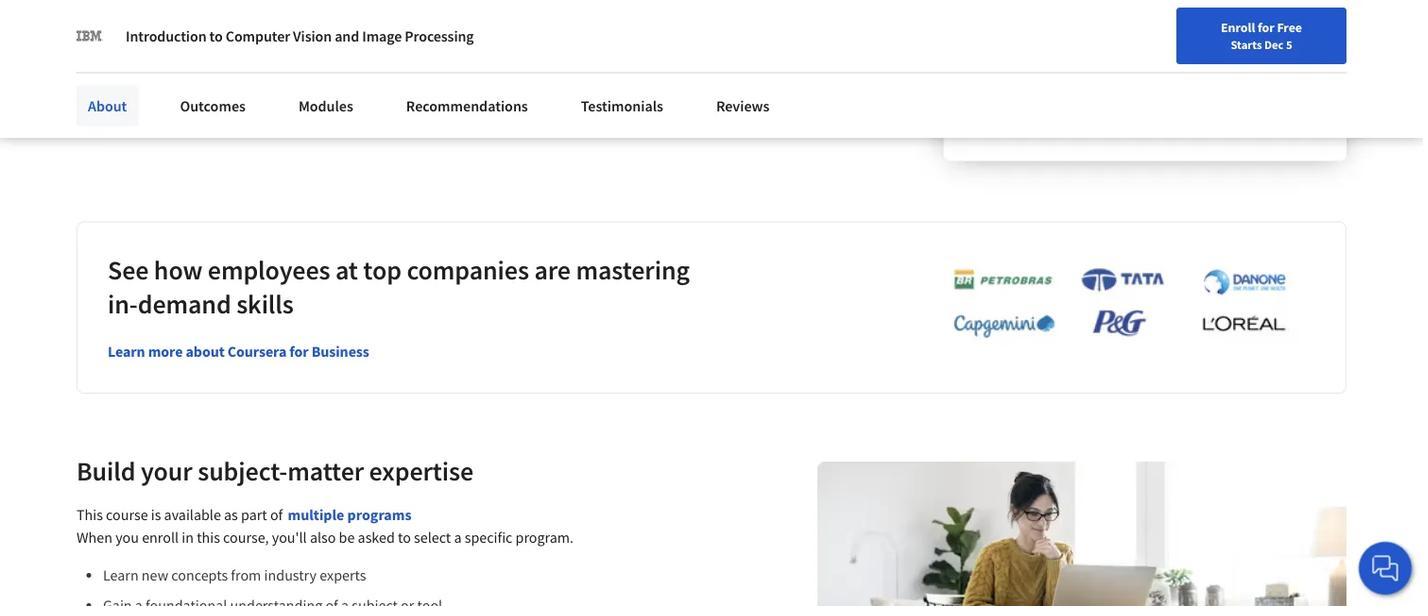Task type: describe. For each thing, give the bounding box(es) containing it.
testimonials link
[[570, 85, 675, 127]]

chat with us image
[[1371, 554, 1401, 584]]

shareable
[[77, 84, 141, 103]]

about
[[186, 342, 225, 361]]

expertise
[[369, 455, 474, 488]]

mastering
[[576, 254, 690, 287]]

21
[[974, 2, 993, 26]]

at inside see how employees at top companies are mastering in-demand skills
[[336, 254, 358, 287]]

view
[[974, 124, 1002, 141]]

are
[[534, 254, 571, 287]]

learn for learn more about coursera for business
[[108, 342, 145, 361]]

companies
[[407, 254, 529, 287]]

part
[[241, 506, 267, 525]]

(approximately)
[[1046, 2, 1175, 26]]

5
[[1286, 37, 1293, 52]]

build your subject-matter expertise
[[77, 455, 474, 488]]

select
[[414, 529, 451, 547]]

show notifications image
[[1168, 24, 1191, 46]]

to for your
[[101, 113, 113, 130]]

also
[[310, 529, 336, 547]]

skills
[[236, 288, 294, 321]]

as
[[224, 506, 238, 525]]

how
[[154, 254, 203, 287]]

industry
[[264, 566, 317, 585]]

recommendations link
[[395, 85, 539, 127]]

see
[[108, 254, 149, 287]]

know
[[156, 10, 200, 34]]

pace
[[1076, 70, 1102, 87]]

0 horizontal spatial for
[[290, 342, 309, 361]]

experts
[[320, 566, 366, 585]]

add
[[77, 113, 98, 130]]

recommendations
[[406, 96, 528, 115]]

business
[[312, 342, 369, 361]]

view course modules
[[974, 124, 1094, 141]]

own
[[1049, 70, 1073, 87]]

processing
[[405, 26, 474, 45]]

10 quizzes
[[361, 112, 417, 129]]

and
[[335, 26, 359, 45]]

you
[[115, 529, 139, 547]]

to for computer
[[209, 26, 223, 45]]

reviews
[[716, 96, 770, 115]]

testimonials
[[581, 96, 663, 115]]

new
[[142, 566, 168, 585]]

for inside the enroll for free starts dec 5
[[1258, 19, 1275, 36]]

dec
[[1265, 37, 1284, 52]]

add to your linkedin profile
[[77, 113, 229, 130]]

vision
[[293, 26, 332, 45]]

demand
[[138, 288, 231, 321]]

your for linkedin
[[115, 113, 140, 130]]

outcomes link
[[169, 85, 257, 127]]

learn more about coursera for business link
[[108, 342, 369, 361]]

modules
[[1045, 124, 1094, 141]]

multiple
[[288, 506, 344, 525]]

21 hours (approximately)
[[974, 2, 1175, 26]]

shareable certificate
[[77, 84, 209, 103]]

enroll for free starts dec 5
[[1221, 19, 1302, 52]]

coursera enterprise logos image
[[925, 267, 1303, 349]]

more
[[148, 342, 183, 361]]

learn for learn at your own pace
[[974, 70, 1005, 87]]

2 vertical spatial your
[[141, 455, 193, 488]]

course,
[[223, 529, 269, 547]]

from
[[231, 566, 261, 585]]

coursera image
[[23, 15, 143, 46]]

introduction
[[126, 26, 207, 45]]

course for view
[[1004, 124, 1042, 141]]

hours
[[997, 2, 1043, 26]]



Task type: locate. For each thing, give the bounding box(es) containing it.
coursera
[[228, 342, 287, 361]]

course for this
[[106, 506, 148, 525]]

for up dec
[[1258, 19, 1275, 36]]

modules link
[[287, 85, 365, 127]]

menu item
[[1027, 19, 1148, 80]]

learn new concepts from industry experts
[[103, 566, 366, 585]]

available
[[164, 506, 221, 525]]

0 vertical spatial your
[[1021, 70, 1046, 87]]

to for know
[[135, 10, 152, 34]]

at left top
[[336, 254, 358, 287]]

2 vertical spatial learn
[[103, 566, 139, 585]]

computer
[[226, 26, 290, 45]]

reviews link
[[705, 85, 781, 127]]

about
[[88, 96, 127, 115]]

1 horizontal spatial at
[[1008, 70, 1019, 87]]

your left own
[[1021, 70, 1046, 87]]

build
[[77, 455, 136, 488]]

assessments
[[361, 82, 443, 101]]

at left own
[[1008, 70, 1019, 87]]

quizzes
[[376, 112, 417, 129]]

0 horizontal spatial course
[[106, 506, 148, 525]]

multiple programs button
[[288, 504, 412, 527]]

employees
[[208, 254, 330, 287]]

details
[[77, 10, 132, 34]]

0 vertical spatial course
[[1004, 124, 1042, 141]]

your down shareable certificate
[[115, 113, 140, 130]]

this
[[77, 506, 103, 525]]

1 vertical spatial learn
[[108, 342, 145, 361]]

linkedin
[[143, 113, 191, 130]]

modules
[[299, 96, 353, 115]]

course
[[1004, 124, 1042, 141], [106, 506, 148, 525]]

concepts
[[171, 566, 228, 585]]

learn left the new
[[103, 566, 139, 585]]

certificate
[[144, 84, 209, 103]]

top
[[363, 254, 402, 287]]

enroll
[[142, 529, 179, 547]]

for
[[1258, 19, 1275, 36], [290, 342, 309, 361]]

introduction to computer vision and image processing
[[126, 26, 474, 45]]

learn at your own pace
[[974, 70, 1102, 87]]

10
[[361, 112, 374, 129]]

None search field
[[269, 12, 638, 50]]

your up 'is'
[[141, 455, 193, 488]]

course right view
[[1004, 124, 1042, 141]]

is
[[151, 506, 161, 525]]

subject-
[[198, 455, 288, 488]]

when
[[77, 529, 112, 547]]

be
[[339, 529, 355, 547]]

0 vertical spatial at
[[1008, 70, 1019, 87]]

specific
[[465, 529, 513, 547]]

to right know
[[209, 26, 223, 45]]

learn
[[974, 70, 1005, 87], [108, 342, 145, 361], [103, 566, 139, 585]]

you'll
[[272, 529, 307, 547]]

enroll
[[1221, 19, 1256, 36]]

1 vertical spatial course
[[106, 506, 148, 525]]

1 vertical spatial at
[[336, 254, 358, 287]]

to left select
[[398, 529, 411, 547]]

about link
[[77, 85, 138, 127]]

1 horizontal spatial course
[[1004, 124, 1042, 141]]

your
[[1021, 70, 1046, 87], [115, 113, 140, 130], [141, 455, 193, 488]]

asked
[[358, 529, 395, 547]]

for left business
[[290, 342, 309, 361]]

to left know
[[135, 10, 152, 34]]

0 vertical spatial learn
[[974, 70, 1005, 87]]

1 horizontal spatial for
[[1258, 19, 1275, 36]]

learn left more
[[108, 342, 145, 361]]

your for own
[[1021, 70, 1046, 87]]

1 vertical spatial your
[[115, 113, 140, 130]]

0 horizontal spatial at
[[336, 254, 358, 287]]

learn up view
[[974, 70, 1005, 87]]

1 vertical spatial for
[[290, 342, 309, 361]]

a
[[454, 529, 462, 547]]

this
[[197, 529, 220, 547]]

course up you
[[106, 506, 148, 525]]

to right add
[[101, 113, 113, 130]]

at
[[1008, 70, 1019, 87], [336, 254, 358, 287]]

learn more about coursera for business
[[108, 342, 369, 361]]

0 vertical spatial for
[[1258, 19, 1275, 36]]

learn for learn new concepts from industry experts
[[103, 566, 139, 585]]

details to know
[[77, 10, 200, 34]]

see how employees at top companies are mastering in-demand skills
[[108, 254, 690, 321]]

free
[[1277, 19, 1302, 36]]

profile
[[193, 113, 229, 130]]

programs
[[347, 506, 412, 525]]

view course modules link
[[974, 124, 1094, 141]]

starts
[[1231, 37, 1262, 52]]

in-
[[108, 288, 138, 321]]

this course is available as part of multiple programs when you enroll in this course, you'll also be asked to select a specific program.
[[77, 506, 574, 547]]

image
[[362, 26, 402, 45]]

course inside this course is available as part of multiple programs when you enroll in this course, you'll also be asked to select a specific program.
[[106, 506, 148, 525]]

to inside this course is available as part of multiple programs when you enroll in this course, you'll also be asked to select a specific program.
[[398, 529, 411, 547]]

of
[[270, 506, 283, 525]]

outcomes
[[180, 96, 246, 115]]

matter
[[288, 455, 364, 488]]

ibm image
[[77, 23, 103, 49]]

in
[[182, 529, 194, 547]]

program.
[[516, 529, 574, 547]]



Task type: vqa. For each thing, say whether or not it's contained in the screenshot.
skills
yes



